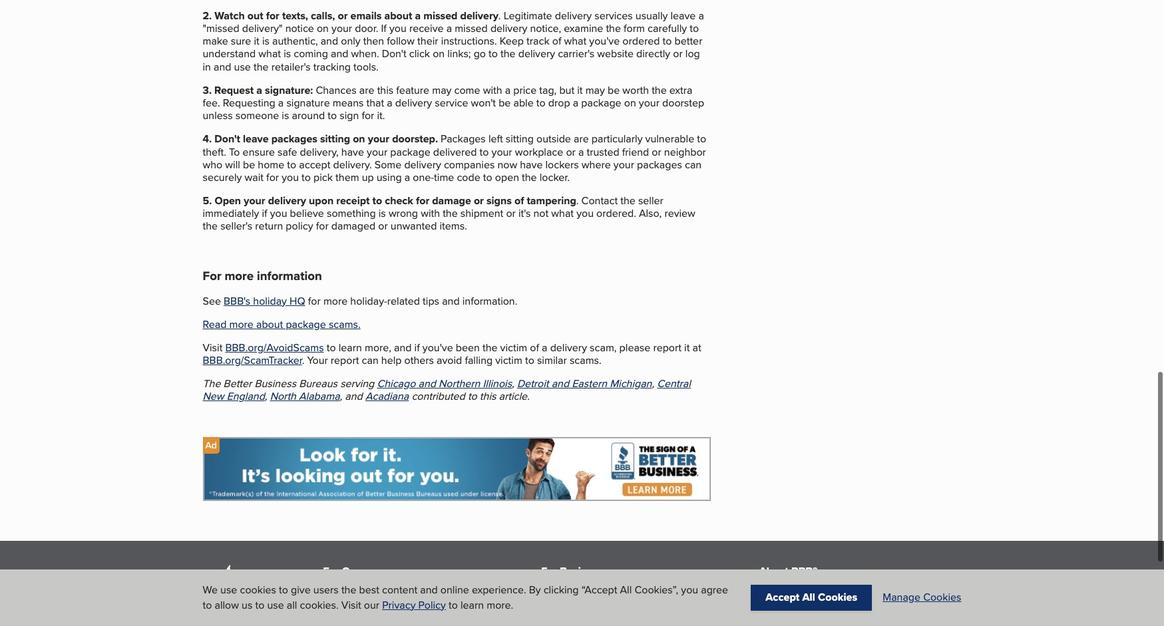 Task type: locate. For each thing, give the bounding box(es) containing it.
0 horizontal spatial .
[[302, 353, 304, 368]]

language translation information search for a business
[[323, 587, 478, 615]]

what
[[564, 33, 587, 49], [258, 46, 281, 61], [551, 206, 574, 221]]

use inside . legitimate delivery services usually leave a "missed delivery" notice on your door. if you receive a missed delivery notice, examine the form carefully to make sure it is authentic, and only then follow their instructions. keep track of what you've ordered to better understand what is coming and when. don't click on links; go to the delivery carrier's website directly or log in and use the retailer's tracking tools.
[[234, 59, 251, 74]]

search inside language translation information search for a business
[[323, 600, 356, 615]]

missed up go
[[455, 21, 488, 36]]

seller's
[[220, 219, 252, 234]]

the right open
[[522, 170, 537, 185]]

0 vertical spatial you've
[[589, 33, 620, 49]]

0 horizontal spatial may
[[432, 82, 452, 98]]

translation
[[372, 587, 423, 602]]

1 vertical spatial you've
[[423, 340, 453, 355]]

article.
[[499, 389, 530, 404]]

for inside . contact the seller immediately if you believe something is wrong with the shipment or it's not what you ordered. also, review the seller's return policy for damaged or unwanted items.
[[316, 219, 329, 234]]

0 horizontal spatial if
[[262, 206, 267, 221]]

then
[[363, 33, 384, 49]]

sitting right left
[[506, 131, 534, 147]]

locker.
[[540, 170, 570, 185]]

shipment
[[460, 206, 503, 221]]

0 vertical spatial if
[[262, 206, 267, 221]]

the inside the packages left sitting outside are particularly vulnerable to theft. to ensure safe delivery, have your package delivered to your workplace or a trusted friend or neighbor who will be home to accept delivery. some delivery companies now have lockers where your packages can securely wait for you to pick them up using a one-time code to open the locker.
[[522, 170, 537, 185]]

the inside chances are this feature may come with a price tag, but it may be worth the extra fee. requesting a signature means that a delivery service won't be able to drop a package on your doorstep unless someone is around to sign for it.
[[652, 82, 667, 98]]

northern
[[439, 376, 480, 392]]

. inside . contact the seller immediately if you believe something is wrong with the shipment or it's not what you ordered. also, review the seller's return policy for damaged or unwanted items.
[[576, 193, 579, 208]]

business inside language translation information search for a business
[[382, 600, 424, 615]]

or left where
[[566, 144, 576, 159]]

1 vertical spatial scams.
[[570, 353, 601, 368]]

0 vertical spatial .
[[498, 8, 501, 23]]

your inside chances are this feature may come with a price tag, but it may be worth the extra fee. requesting a signature means that a delivery service won't be able to drop a package on your doorstep unless someone is around to sign for it.
[[639, 95, 660, 110]]

0 vertical spatial leave
[[671, 8, 696, 23]]

1 vertical spatial if
[[414, 340, 420, 355]]

1 horizontal spatial visit
[[341, 597, 361, 613]]

0 vertical spatial it
[[254, 33, 259, 49]]

0 horizontal spatial you've
[[423, 340, 453, 355]]

delivery down doorstep.
[[404, 157, 441, 172]]

if inside . contact the seller immediately if you believe something is wrong with the shipment or it's not what you ordered. also, review the seller's return policy for damaged or unwanted items.
[[262, 206, 267, 221]]

out
[[247, 8, 263, 23]]

missed up their
[[424, 8, 458, 23]]

related
[[387, 293, 420, 309]]

you down safe
[[282, 170, 299, 185]]

be left able
[[499, 95, 511, 110]]

0 horizontal spatial this
[[377, 82, 394, 98]]

examine
[[564, 21, 603, 36]]

to right policy
[[449, 597, 458, 613]]

means
[[333, 95, 364, 110]]

1 vertical spatial .
[[576, 193, 579, 208]]

are right outside
[[574, 131, 589, 147]]

0 horizontal spatial about
[[256, 317, 283, 332]]

in
[[203, 59, 211, 74]]

ad
[[205, 439, 217, 452]]

it inside . legitimate delivery services usually leave a "missed delivery" notice on your door. if you receive a missed delivery notice, examine the form carefully to make sure it is authentic, and only then follow their instructions. keep track of what you've ordered to better understand what is coming and when. don't click on links; go to the delivery carrier's website directly or log in and use the retailer's tracking tools.
[[254, 33, 259, 49]]

don't right '4.'
[[214, 131, 240, 147]]

to left better
[[663, 33, 672, 49]]

authentic,
[[272, 33, 318, 49]]

2 horizontal spatial business
[[576, 587, 618, 602]]

delivery left the scam,
[[550, 340, 587, 355]]

it left at
[[684, 340, 690, 355]]

1 horizontal spatial business
[[382, 600, 424, 615]]

business
[[255, 376, 296, 392], [576, 587, 618, 602], [382, 600, 424, 615]]

is inside . contact the seller immediately if you believe something is wrong with the shipment or it's not what you ordered. also, review the seller's return policy for damaged or unwanted items.
[[379, 206, 386, 221]]

if
[[262, 206, 267, 221], [414, 340, 420, 355]]

1 horizontal spatial don't
[[382, 46, 406, 61]]

0 horizontal spatial with
[[421, 206, 440, 221]]

package right 'but'
[[581, 95, 621, 110]]

to left check
[[372, 193, 382, 208]]

all
[[620, 583, 632, 598], [802, 590, 815, 605]]

is left wrong
[[379, 206, 386, 221]]

accept
[[299, 157, 330, 172]]

packages down vulnerable
[[637, 157, 682, 172]]

this up it.
[[377, 82, 394, 98]]

may right 'but'
[[585, 82, 605, 98]]

for up see
[[203, 267, 221, 285]]

report up serving on the bottom left of page
[[331, 353, 359, 368]]

be inside the packages left sitting outside are particularly vulnerable to theft. to ensure safe delivery, have your package delivered to your workplace or a trusted friend or neighbor who will be home to accept delivery. some delivery companies now have lockers where your packages can securely wait for you to pick them up using a one-time code to open the locker.
[[243, 157, 255, 172]]

for inside chances are this feature may come with a price tag, but it may be worth the extra fee. requesting a signature means that a delivery service won't be able to drop a package on your doorstep unless someone is around to sign for it.
[[362, 108, 374, 123]]

ad link
[[203, 437, 219, 454]]

your inside . legitimate delivery services usually leave a "missed delivery" notice on your door. if you receive a missed delivery notice, examine the form carefully to make sure it is authentic, and only then follow their instructions. keep track of what you've ordered to better understand what is coming and when. don't click on links; go to the delivery carrier's website directly or log in and use the retailer's tracking tools.
[[331, 21, 352, 36]]

for right "policy" on the left
[[316, 219, 329, 234]]

workplace
[[515, 144, 563, 159]]

more down bbb's
[[229, 317, 253, 332]]

0 horizontal spatial search
[[323, 600, 356, 615]]

a up their
[[415, 8, 421, 23]]

1 vertical spatial are
[[574, 131, 589, 147]]

0 vertical spatial don't
[[382, 46, 406, 61]]

when.
[[351, 46, 379, 61]]

0 vertical spatial packages
[[271, 131, 317, 147]]

0 horizontal spatial are
[[359, 82, 374, 98]]

all
[[287, 597, 297, 613]]

for businesses
[[541, 564, 614, 579]]

search
[[541, 587, 574, 602], [323, 600, 356, 615]]

0 vertical spatial package
[[581, 95, 621, 110]]

1 vertical spatial packages
[[637, 157, 682, 172]]

if
[[381, 21, 387, 36]]

more,
[[365, 340, 391, 355]]

be right will
[[243, 157, 255, 172]]

or inside . legitimate delivery services usually leave a "missed delivery" notice on your door. if you receive a missed delivery notice, examine the form carefully to make sure it is authentic, and only then follow their instructions. keep track of what you've ordered to better understand what is coming and when. don't click on links; go to the delivery carrier's website directly or log in and use the retailer's tracking tools.
[[673, 46, 683, 61]]

are down tools.
[[359, 82, 374, 98]]

us
[[242, 597, 252, 613]]

0 horizontal spatial visit
[[203, 340, 223, 355]]

2 vertical spatial .
[[302, 353, 304, 368]]

2 horizontal spatial for
[[541, 564, 557, 579]]

delivery inside the packages left sitting outside are particularly vulnerable to theft. to ensure safe delivery, have your package delivered to your workplace or a trusted friend or neighbor who will be home to accept delivery. some delivery companies now have lockers where your packages can securely wait for you to pick them up using a one-time code to open the locker.
[[404, 157, 441, 172]]

1 horizontal spatial are
[[574, 131, 589, 147]]

search right the by
[[541, 587, 574, 602]]

texts,
[[282, 8, 308, 23]]

of inside the visit bbb.org/avoidscams to learn more, and if you've been the victim of a delivery scam, please report it at bbb.org/scamtracker . your report can help others avoid falling victim to similar scams.
[[530, 340, 539, 355]]

1 vertical spatial learn
[[461, 597, 484, 613]]

. left your on the bottom
[[302, 353, 304, 368]]

you left the agree
[[681, 583, 698, 598]]

you right if
[[389, 21, 407, 36]]

a up detroit at the bottom left of page
[[542, 340, 547, 355]]

delivery inside the visit bbb.org/avoidscams to learn more, and if you've been the victim of a delivery scam, please report it at bbb.org/scamtracker . your report can help others avoid falling victim to similar scams.
[[550, 340, 587, 355]]

carrier's
[[558, 46, 594, 61]]

can down vulnerable
[[685, 157, 702, 172]]

unwanted
[[391, 219, 437, 234]]

central new england
[[203, 376, 691, 404]]

1 vertical spatial can
[[362, 353, 379, 368]]

don't left click
[[382, 46, 406, 61]]

chicago
[[377, 376, 416, 392]]

1 vertical spatial package
[[390, 144, 430, 159]]

a right drop
[[573, 95, 578, 110]]

understand
[[203, 46, 256, 61]]

you've down services
[[589, 33, 620, 49]]

your left door.
[[331, 21, 352, 36]]

0 vertical spatial learn
[[339, 340, 362, 355]]

1 horizontal spatial .
[[498, 8, 501, 23]]

1 horizontal spatial package
[[390, 144, 430, 159]]

bbb image
[[203, 565, 259, 626]]

more up bbb's
[[225, 267, 254, 285]]

watch
[[215, 8, 245, 23]]

learn for more,
[[339, 340, 362, 355]]

scams. up 'detroit and eastern michigan' link
[[570, 353, 601, 368]]

1 vertical spatial visit
[[341, 597, 361, 613]]

to left sign
[[328, 108, 337, 123]]

2 horizontal spatial package
[[581, 95, 621, 110]]

with right come
[[483, 82, 502, 98]]

1 vertical spatial more
[[323, 293, 348, 309]]

for up clicking
[[541, 564, 557, 579]]

your up the 'up'
[[367, 144, 387, 159]]

2 vertical spatial it
[[684, 340, 690, 355]]

read more about package scams.
[[203, 317, 361, 332]]

1 cookies from the left
[[818, 590, 857, 605]]

new
[[203, 389, 224, 404]]

you left believe
[[270, 206, 287, 221]]

bureaus
[[299, 376, 337, 392]]

1 horizontal spatial you've
[[589, 33, 620, 49]]

are inside the packages left sitting outside are particularly vulnerable to theft. to ensure safe delivery, have your package delivered to your workplace or a trusted friend or neighbor who will be home to accept delivery. some delivery companies now have lockers where your packages can securely wait for you to pick them up using a one-time code to open the locker.
[[574, 131, 589, 147]]

you've
[[589, 33, 620, 49], [423, 340, 453, 355]]

with right wrong
[[421, 206, 440, 221]]

2 horizontal spatial it
[[684, 340, 690, 355]]

damaged
[[331, 219, 376, 234]]

you've inside the visit bbb.org/avoidscams to learn more, and if you've been the victim of a delivery scam, please report it at bbb.org/scamtracker . your report can help others avoid falling victim to similar scams.
[[423, 340, 453, 355]]

0 horizontal spatial it
[[254, 33, 259, 49]]

retailer's
[[271, 59, 311, 74]]

don't
[[382, 46, 406, 61], [214, 131, 240, 147]]

the inside the visit bbb.org/avoidscams to learn more, and if you've been the victim of a delivery scam, please report it at bbb.org/scamtracker . your report can help others avoid falling victim to similar scams.
[[482, 340, 498, 355]]

your left doorstep at the top right of page
[[639, 95, 660, 110]]

leave up better
[[671, 8, 696, 23]]

0 vertical spatial this
[[377, 82, 394, 98]]

2 horizontal spatial .
[[576, 193, 579, 208]]

is left around
[[282, 108, 289, 123]]

delivery up 'instructions.'
[[460, 8, 498, 23]]

1 horizontal spatial packages
[[637, 157, 682, 172]]

package down hq
[[286, 317, 326, 332]]

1 horizontal spatial search
[[541, 587, 574, 602]]

0 vertical spatial about
[[384, 8, 412, 23]]

0 horizontal spatial sitting
[[320, 131, 350, 147]]

0 horizontal spatial cookies
[[818, 590, 857, 605]]

2 horizontal spatial be
[[608, 82, 620, 98]]

1 horizontal spatial for
[[323, 564, 339, 579]]

4.
[[203, 131, 212, 147]]

to right us
[[255, 597, 264, 613]]

0 horizontal spatial for
[[203, 267, 221, 285]]

1 horizontal spatial scams.
[[570, 353, 601, 368]]

0 horizontal spatial can
[[362, 353, 379, 368]]

securely
[[203, 170, 242, 185]]

worth
[[623, 82, 649, 98]]

1 vertical spatial about
[[256, 317, 283, 332]]

leave
[[671, 8, 696, 23], [243, 131, 269, 147]]

0 vertical spatial are
[[359, 82, 374, 98]]

the down "5."
[[203, 219, 218, 234]]

you inside the packages left sitting outside are particularly vulnerable to theft. to ensure safe delivery, have your package delivered to your workplace or a trusted friend or neighbor who will be home to accept delivery. some delivery companies now have lockers where your packages can securely wait for you to pick them up using a one-time code to open the locker.
[[282, 170, 299, 185]]

1 horizontal spatial cookies
[[923, 590, 961, 605]]

0 horizontal spatial packages
[[271, 131, 317, 147]]

have right "now"
[[520, 157, 543, 172]]

to
[[690, 21, 699, 36], [663, 33, 672, 49], [489, 46, 498, 61], [536, 95, 546, 110], [328, 108, 337, 123], [697, 131, 706, 147], [480, 144, 489, 159], [287, 157, 296, 172], [302, 170, 311, 185], [483, 170, 492, 185], [372, 193, 382, 208], [327, 340, 336, 355], [525, 353, 534, 368], [468, 389, 477, 404], [279, 583, 288, 598], [203, 597, 212, 613], [255, 597, 264, 613], [449, 597, 458, 613]]

use
[[234, 59, 251, 74], [220, 583, 237, 598], [267, 597, 284, 613]]

read more about package scams. link
[[203, 317, 361, 332]]

this inside chances are this feature may come with a price tag, but it may be worth the extra fee. requesting a signature means that a delivery service won't be able to drop a package on your doorstep unless someone is around to sign for it.
[[377, 82, 394, 98]]

be left worth
[[608, 82, 620, 98]]

extra
[[669, 82, 693, 98]]

1 may from the left
[[432, 82, 452, 98]]

this
[[377, 82, 394, 98], [480, 389, 496, 404]]

of up detroit at the bottom left of page
[[530, 340, 539, 355]]

it.
[[377, 108, 385, 123]]

sitting inside the packages left sitting outside are particularly vulnerable to theft. to ensure safe delivery, have your package delivered to your workplace or a trusted friend or neighbor who will be home to accept delivery. some delivery companies now have lockers where your packages can securely wait for you to pick them up using a one-time code to open the locker.
[[506, 131, 534, 147]]

1 horizontal spatial leave
[[671, 8, 696, 23]]

visit inside we use cookies to give users the best content and online experience. by clicking "accept all cookies", you agree to allow us to use all cookies. visit our
[[341, 597, 361, 613]]

2 sitting from the left
[[506, 131, 534, 147]]

delivery down notice, on the top of the page
[[518, 46, 555, 61]]

bbb.org/scamtracker
[[203, 353, 302, 368]]

report left at
[[653, 340, 682, 355]]

1 vertical spatial it
[[577, 82, 583, 98]]

for for for consumers
[[323, 564, 339, 579]]

are
[[359, 82, 374, 98], [574, 131, 589, 147]]

1 vertical spatial with
[[421, 206, 440, 221]]

1 horizontal spatial it
[[577, 82, 583, 98]]

. left contact
[[576, 193, 579, 208]]

follow
[[387, 33, 415, 49]]

for down one-
[[416, 193, 429, 208]]

1 horizontal spatial learn
[[461, 597, 484, 613]]

around
[[292, 108, 325, 123]]

2 vertical spatial more
[[229, 317, 253, 332]]

,
[[512, 376, 514, 392], [652, 376, 654, 392], [265, 389, 267, 404], [340, 389, 342, 404]]

to right vulnerable
[[697, 131, 706, 147]]

north alabama link
[[270, 389, 340, 404]]

keep
[[500, 33, 524, 49]]

visit down read
[[203, 340, 223, 355]]

information
[[426, 587, 478, 602]]

we use cookies to give users the best content and online experience. by clicking "accept all cookies", you agree to allow us to use all cookies. visit our
[[203, 583, 728, 613]]

it right sure
[[254, 33, 259, 49]]

0 vertical spatial more
[[225, 267, 254, 285]]

, north alabama , and acadiana
[[265, 389, 409, 404]]

1 horizontal spatial sitting
[[506, 131, 534, 147]]

1 horizontal spatial all
[[802, 590, 815, 605]]

your down particularly
[[614, 157, 634, 172]]

doorstep
[[662, 95, 704, 110]]

more left holiday-
[[323, 293, 348, 309]]

that
[[366, 95, 384, 110]]

for inside language translation information search for a business
[[358, 600, 371, 615]]

language translation information link
[[323, 587, 478, 602]]

1 horizontal spatial this
[[480, 389, 496, 404]]

is left coming
[[284, 46, 291, 61]]

don't inside . legitimate delivery services usually leave a "missed delivery" notice on your door. if you receive a missed delivery notice, examine the form carefully to make sure it is authentic, and only then follow their instructions. keep track of what you've ordered to better understand what is coming and when. don't click on links; go to the delivery carrier's website directly or log in and use the retailer's tracking tools.
[[382, 46, 406, 61]]

0 horizontal spatial all
[[620, 583, 632, 598]]

delivery
[[460, 8, 498, 23], [555, 8, 592, 23], [490, 21, 527, 36], [518, 46, 555, 61], [395, 95, 432, 110], [404, 157, 441, 172], [268, 193, 306, 208], [550, 340, 587, 355]]

better
[[675, 33, 702, 49]]

0 horizontal spatial don't
[[214, 131, 240, 147]]

, right 'bureaus' at the left bottom of the page
[[340, 389, 342, 404]]

1 horizontal spatial with
[[483, 82, 502, 98]]

1 vertical spatial leave
[[243, 131, 269, 147]]

0 horizontal spatial learn
[[339, 340, 362, 355]]

the inside we use cookies to give users the best content and online experience. by clicking "accept all cookies", you agree to allow us to use all cookies. visit our
[[341, 583, 356, 598]]

package up one-
[[390, 144, 430, 159]]

the left seller
[[620, 193, 635, 208]]

scams. inside the visit bbb.org/avoidscams to learn more, and if you've been the victim of a delivery scam, please report it at bbb.org/scamtracker . your report can help others avoid falling victim to similar scams.
[[570, 353, 601, 368]]

search for a business link
[[323, 600, 424, 615]]

0 vertical spatial scams.
[[329, 317, 361, 332]]

their
[[417, 33, 438, 49]]

. inside . legitimate delivery services usually leave a "missed delivery" notice on your door. if you receive a missed delivery notice, examine the form carefully to make sure it is authentic, and only then follow their instructions. keep track of what you've ordered to better understand what is coming and when. don't click on links; go to the delivery carrier's website directly or log in and use the retailer's tracking tools.
[[498, 8, 501, 23]]

a right that
[[387, 95, 393, 110]]

the left extra at the top right
[[652, 82, 667, 98]]

learn inside the visit bbb.org/avoidscams to learn more, and if you've been the victim of a delivery scam, please report it at bbb.org/scamtracker . your report can help others avoid falling victim to similar scams.
[[339, 340, 362, 355]]

you've left the been
[[423, 340, 453, 355]]

0 horizontal spatial be
[[243, 157, 255, 172]]

can inside the visit bbb.org/avoidscams to learn more, and if you've been the victim of a delivery scam, please report it at bbb.org/scamtracker . your report can help others avoid falling victim to similar scams.
[[362, 353, 379, 368]]

or
[[338, 8, 348, 23], [673, 46, 683, 61], [566, 144, 576, 159], [652, 144, 661, 159], [474, 193, 484, 208], [506, 206, 516, 221], [378, 219, 388, 234]]

for for for businesses
[[541, 564, 557, 579]]

. for 5. open your delivery upon receipt to check for damage or signs of tampering
[[576, 193, 579, 208]]

businesses
[[560, 564, 614, 579]]

someone
[[235, 108, 279, 123]]

1 horizontal spatial if
[[414, 340, 420, 355]]

this left article.
[[480, 389, 496, 404]]

legitimate
[[504, 8, 552, 23]]

bbb.org/avoidscams
[[225, 340, 324, 355]]

the right go
[[501, 46, 516, 61]]

1 vertical spatial this
[[480, 389, 496, 404]]

0 horizontal spatial package
[[286, 317, 326, 332]]

use right "we"
[[220, 583, 237, 598]]

0 vertical spatial visit
[[203, 340, 223, 355]]

you inside we use cookies to give users the best content and online experience. by clicking "accept all cookies", you agree to allow us to use all cookies. visit our
[[681, 583, 698, 598]]

privacy policy to learn more.
[[382, 597, 513, 613]]

more.
[[487, 597, 513, 613]]

on inside chances are this feature may come with a price tag, but it may be worth the extra fee. requesting a signature means that a delivery service won't be able to drop a package on your doorstep unless someone is around to sign for it.
[[624, 95, 636, 110]]

or left signs
[[474, 193, 484, 208]]

about
[[759, 564, 789, 579]]

1 horizontal spatial may
[[585, 82, 605, 98]]

for down best
[[358, 600, 371, 615]]

or left log
[[673, 46, 683, 61]]

0 vertical spatial can
[[685, 157, 702, 172]]

0 vertical spatial with
[[483, 82, 502, 98]]

is inside chances are this feature may come with a price tag, but it may be worth the extra fee. requesting a signature means that a delivery service won't be able to drop a package on your doorstep unless someone is around to sign for it.
[[282, 108, 289, 123]]

help
[[381, 353, 402, 368]]

bbb's holiday hq link
[[224, 293, 305, 309]]

similar
[[537, 353, 567, 368]]

your down it.
[[368, 131, 389, 147]]

1 horizontal spatial can
[[685, 157, 702, 172]]



Task type: vqa. For each thing, say whether or not it's contained in the screenshot.
MY
no



Task type: describe. For each thing, give the bounding box(es) containing it.
usually
[[636, 8, 668, 23]]

for consumers
[[323, 564, 397, 579]]

visit bbb.org/avoidscams to learn more, and if you've been the victim of a delivery scam, please report it at bbb.org/scamtracker . your report can help others avoid falling victim to similar scams.
[[203, 340, 701, 368]]

what right notice, on the top of the page
[[564, 33, 587, 49]]

package inside chances are this feature may come with a price tag, but it may be worth the extra fee. requesting a signature means that a delivery service won't be able to drop a package on your doorstep unless someone is around to sign for it.
[[581, 95, 621, 110]]

or left wrong
[[378, 219, 388, 234]]

packages
[[441, 131, 486, 147]]

for right hq
[[308, 293, 321, 309]]

for businesses link
[[541, 564, 614, 579]]

delivery up carrier's
[[555, 8, 592, 23]]

use left the all
[[267, 597, 284, 613]]

information.
[[462, 293, 517, 309]]

is right sure
[[262, 33, 270, 49]]

north
[[270, 389, 296, 404]]

victim right the falling
[[500, 340, 527, 355]]

delivery inside chances are this feature may come with a price tag, but it may be worth the extra fee. requesting a signature means that a delivery service won't be able to drop a package on your doorstep unless someone is around to sign for it.
[[395, 95, 432, 110]]

all inside we use cookies to give users the best content and online experience. by clicking "accept all cookies", you agree to allow us to use all cookies. visit our
[[620, 583, 632, 598]]

look for it. it's looking out for you. the sign of a better business. click to learn more. trademark of the iabbb used under license image
[[203, 437, 711, 501]]

to left "now"
[[480, 144, 489, 159]]

. inside the visit bbb.org/avoidscams to learn more, and if you've been the victim of a delivery scam, please report it at bbb.org/scamtracker . your report can help others avoid falling victim to similar scams.
[[302, 353, 304, 368]]

accept all cookies
[[766, 590, 857, 605]]

a right receive
[[446, 21, 452, 36]]

2. watch out for texts, calls, or emails about a missed delivery
[[203, 8, 498, 23]]

ordered
[[623, 33, 660, 49]]

will
[[225, 157, 240, 172]]

3. request a signature:
[[203, 82, 316, 98]]

the
[[203, 376, 221, 392]]

illinois
[[483, 376, 512, 392]]

to left the "allow"
[[203, 597, 212, 613]]

return
[[255, 219, 283, 234]]

time
[[434, 170, 454, 185]]

delivery up "policy" on the left
[[268, 193, 306, 208]]

local
[[816, 600, 841, 615]]

links;
[[447, 46, 471, 61]]

5. open your delivery upon receipt to check for damage or signs of tampering
[[203, 193, 576, 208]]

won't
[[471, 95, 496, 110]]

with inside chances are this feature may come with a price tag, but it may be worth the extra fee. requesting a signature means that a delivery service won't be able to drop a package on your doorstep unless someone is around to sign for it.
[[483, 82, 502, 98]]

your
[[307, 353, 328, 368]]

doorstep.
[[392, 131, 438, 147]]

leave inside . legitimate delivery services usually leave a "missed delivery" notice on your door. if you receive a missed delivery notice, examine the form carefully to make sure it is authentic, and only then follow their instructions. keep track of what you've ordered to better understand what is coming and when. don't click on links; go to the delivery carrier's website directly or log in and use the retailer's tracking tools.
[[671, 8, 696, 23]]

"accept
[[581, 583, 617, 598]]

0 horizontal spatial have
[[341, 144, 364, 159]]

by
[[529, 583, 541, 598]]

service
[[435, 95, 468, 110]]

on right notice
[[317, 21, 329, 36]]

emails
[[350, 8, 382, 23]]

others
[[404, 353, 434, 368]]

a right request in the left of the page
[[256, 82, 262, 98]]

learn for more.
[[461, 597, 484, 613]]

missed inside . legitimate delivery services usually leave a "missed delivery" notice on your door. if you receive a missed delivery notice, examine the form carefully to make sure it is authentic, and only then follow their instructions. keep track of what you've ordered to better understand what is coming and when. don't click on links; go to the delivery carrier's website directly or log in and use the retailer's tracking tools.
[[455, 21, 488, 36]]

and inside the visit bbb.org/avoidscams to learn more, and if you've been the victim of a delivery scam, please report it at bbb.org/scamtracker . your report can help others avoid falling victim to similar scams.
[[394, 340, 412, 355]]

about bbb®
[[759, 564, 818, 579]]

best
[[359, 583, 379, 598]]

or right calls,
[[338, 8, 348, 23]]

of right signs
[[514, 193, 524, 208]]

but
[[559, 82, 574, 98]]

for right out
[[266, 8, 279, 23]]

a left trusted
[[578, 144, 584, 159]]

on right click
[[433, 46, 445, 61]]

up
[[362, 170, 374, 185]]

are inside chances are this feature may come with a price tag, but it may be worth the extra fee. requesting a signature means that a delivery service won't be able to drop a package on your doorstep unless someone is around to sign for it.
[[359, 82, 374, 98]]

click
[[409, 46, 430, 61]]

information
[[257, 267, 322, 285]]

to left "give"
[[279, 583, 288, 598]]

of inside . legitimate delivery services usually leave a "missed delivery" notice on your door. if you receive a missed delivery notice, examine the form carefully to make sure it is authentic, and only then follow their instructions. keep track of what you've ordered to better understand what is coming and when. don't click on links; go to the delivery carrier's website directly or log in and use the retailer's tracking tools.
[[552, 33, 561, 49]]

a left price
[[505, 82, 511, 98]]

to up 'bureaus' at the left bottom of the page
[[327, 340, 336, 355]]

delivery left notice, on the top of the page
[[490, 21, 527, 36]]

1 vertical spatial don't
[[214, 131, 240, 147]]

can inside the packages left sitting outside are particularly vulnerable to theft. to ensure safe delivery, have your package delivered to your workplace or a trusted friend or neighbor who will be home to accept delivery. some delivery companies now have lockers where your packages can securely wait for you to pick them up using a one-time code to open the locker.
[[685, 157, 702, 172]]

bbb's
[[224, 293, 250, 309]]

friend
[[622, 144, 649, 159]]

you've inside . legitimate delivery services usually leave a "missed delivery" notice on your door. if you receive a missed delivery notice, examine the form carefully to make sure it is authentic, and only then follow their instructions. keep track of what you've ordered to better understand what is coming and when. don't click on links; go to the delivery carrier's website directly or log in and use the retailer's tracking tools.
[[589, 33, 620, 49]]

2 cookies from the left
[[923, 590, 961, 605]]

mission & vision directory of local bbbs
[[759, 587, 869, 615]]

delivery"
[[242, 21, 283, 36]]

not
[[533, 206, 549, 221]]

price
[[513, 82, 537, 98]]

0 horizontal spatial leave
[[243, 131, 269, 147]]

the left shipment
[[443, 206, 458, 221]]

you left ordered. at the right top of page
[[576, 206, 594, 221]]

chances are this feature may come with a price tag, but it may be worth the extra fee. requesting a signature means that a delivery service won't be able to drop a package on your doorstep unless someone is around to sign for it.
[[203, 82, 704, 123]]

go
[[474, 46, 486, 61]]

avoid
[[437, 353, 462, 368]]

to right go
[[489, 46, 498, 61]]

to left illinois
[[468, 389, 477, 404]]

instructions.
[[441, 33, 497, 49]]

more for read more about package scams.
[[229, 317, 253, 332]]

review
[[664, 206, 695, 221]]

0 horizontal spatial business
[[255, 376, 296, 392]]

delivery,
[[300, 144, 339, 159]]

packages inside the packages left sitting outside are particularly vulnerable to theft. to ensure safe delivery, have your package delivered to your workplace or a trusted friend or neighbor who will be home to accept delivery. some delivery companies now have lockers where your packages can securely wait for you to pick them up using a one-time code to open the locker.
[[637, 157, 682, 172]]

you inside . legitimate delivery services usually leave a "missed delivery" notice on your door. if you receive a missed delivery notice, examine the form carefully to make sure it is authentic, and only then follow their instructions. keep track of what you've ordered to better understand what is coming and when. don't click on links; go to the delivery carrier's website directly or log in and use the retailer's tracking tools.
[[389, 21, 407, 36]]

ensure
[[243, 144, 275, 159]]

acadiana link
[[365, 389, 409, 404]]

5.
[[203, 193, 212, 208]]

the left form
[[606, 21, 621, 36]]

a inside the visit bbb.org/avoidscams to learn more, and if you've been the victim of a delivery scam, please report it at bbb.org/scamtracker . your report can help others avoid falling victim to similar scams.
[[542, 340, 547, 355]]

fee.
[[203, 95, 220, 110]]

to left similar
[[525, 353, 534, 368]]

agree
[[701, 583, 728, 598]]

the up the 3. request a signature:
[[254, 59, 269, 74]]

for for for more information
[[203, 267, 221, 285]]

now
[[497, 157, 517, 172]]

receive
[[409, 21, 444, 36]]

manage cookies
[[883, 590, 961, 605]]

pick
[[314, 170, 333, 185]]

receipt
[[336, 193, 370, 208]]

1 horizontal spatial have
[[520, 157, 543, 172]]

1 sitting from the left
[[320, 131, 350, 147]]

detroit
[[517, 376, 549, 392]]

a left signature on the top left of page
[[278, 95, 284, 110]]

accept
[[766, 590, 800, 605]]

or left it's
[[506, 206, 516, 221]]

clicking
[[544, 583, 579, 598]]

, left central
[[652, 376, 654, 392]]

left
[[488, 131, 503, 147]]

your up open
[[492, 144, 512, 159]]

1 horizontal spatial about
[[384, 8, 412, 23]]

about bbb® link
[[759, 564, 818, 579]]

1 horizontal spatial report
[[653, 340, 682, 355]]

services
[[595, 8, 633, 23]]

3.
[[203, 82, 212, 98]]

one-
[[413, 170, 434, 185]]

contact
[[581, 193, 618, 208]]

to right code
[[483, 170, 492, 185]]

this for to
[[480, 389, 496, 404]]

what down the delivery"
[[258, 46, 281, 61]]

for more information
[[203, 267, 322, 285]]

tracking
[[313, 59, 351, 74]]

open
[[495, 170, 519, 185]]

to
[[229, 144, 240, 159]]

contributed to this article.
[[412, 389, 530, 404]]

sure
[[231, 33, 251, 49]]

to up log
[[690, 21, 699, 36]]

better
[[223, 376, 252, 392]]

0 horizontal spatial report
[[331, 353, 359, 368]]

2 vertical spatial package
[[286, 317, 326, 332]]

to right able
[[536, 95, 546, 110]]

0 horizontal spatial scams.
[[329, 317, 361, 332]]

bbbs
[[844, 600, 869, 615]]

. for 2. watch out for texts, calls, or emails about a missed delivery
[[498, 8, 501, 23]]

to left pick
[[302, 170, 311, 185]]

what inside . contact the seller immediately if you believe something is wrong with the shipment or it's not what you ordered. also, review the seller's return policy for damaged or unwanted items.
[[551, 206, 574, 221]]

a inside language translation information search for a business
[[374, 600, 379, 615]]

your down the wait
[[244, 193, 265, 208]]

, left detroit at the bottom left of page
[[512, 376, 514, 392]]

directory of local bbbs link
[[759, 600, 869, 615]]

mission & vision link
[[759, 587, 836, 602]]

england
[[227, 389, 265, 404]]

or right friend
[[652, 144, 661, 159]]

it inside the visit bbb.org/avoidscams to learn more, and if you've been the victim of a delivery scam, please report it at bbb.org/scamtracker . your report can help others avoid falling victim to similar scams.
[[684, 340, 690, 355]]

privacy policy link
[[382, 597, 446, 613]]

allow
[[215, 597, 239, 613]]

delivery.
[[333, 157, 372, 172]]

and inside we use cookies to give users the best content and online experience. by clicking "accept all cookies", you agree to allow us to use all cookies. visit our
[[420, 583, 438, 598]]

1 horizontal spatial be
[[499, 95, 511, 110]]

privacy
[[382, 597, 416, 613]]

package inside the packages left sitting outside are particularly vulnerable to theft. to ensure safe delivery, have your package delivered to your workplace or a trusted friend or neighbor who will be home to accept delivery. some delivery companies now have lockers where your packages can securely wait for you to pick them up using a one-time code to open the locker.
[[390, 144, 430, 159]]

more for for more information
[[225, 267, 254, 285]]

bbb.org/avoidscams link
[[225, 340, 324, 355]]

it inside chances are this feature may come with a price tag, but it may be worth the extra fee. requesting a signature means that a delivery service won't be able to drop a package on your doorstep unless someone is around to sign for it.
[[577, 82, 583, 98]]

carefully
[[648, 21, 687, 36]]

to right home
[[287, 157, 296, 172]]

with inside . contact the seller immediately if you believe something is wrong with the shipment or it's not what you ordered. also, review the seller's return policy for damaged or unwanted items.
[[421, 206, 440, 221]]

if inside the visit bbb.org/avoidscams to learn more, and if you've been the victim of a delivery scam, please report it at bbb.org/scamtracker . your report can help others avoid falling victim to similar scams.
[[414, 340, 420, 355]]

theft.
[[203, 144, 226, 159]]

policy
[[418, 597, 446, 613]]

a left one-
[[405, 170, 410, 185]]

chicago and northern illinois link
[[377, 376, 512, 392]]

a up better
[[699, 8, 704, 23]]

victim up illinois
[[495, 353, 522, 368]]

for inside the packages left sitting outside are particularly vulnerable to theft. to ensure safe delivery, have your package delivered to your workplace or a trusted friend or neighbor who will be home to accept delivery. some delivery companies now have lockers where your packages can securely wait for you to pick them up using a one-time code to open the locker.
[[266, 170, 279, 185]]

website
[[597, 46, 634, 61]]

, left north
[[265, 389, 267, 404]]

of inside mission & vision directory of local bbbs
[[805, 600, 814, 615]]

visit inside the visit bbb.org/avoidscams to learn more, and if you've been the victim of a delivery scam, please report it at bbb.org/scamtracker . your report can help others avoid falling victim to similar scams.
[[203, 340, 223, 355]]

tools.
[[353, 59, 379, 74]]

chances
[[316, 82, 357, 98]]

on down sign
[[353, 131, 365, 147]]

using
[[377, 170, 402, 185]]

all inside accept all cookies button
[[802, 590, 815, 605]]

2 may from the left
[[585, 82, 605, 98]]

this for are
[[377, 82, 394, 98]]



